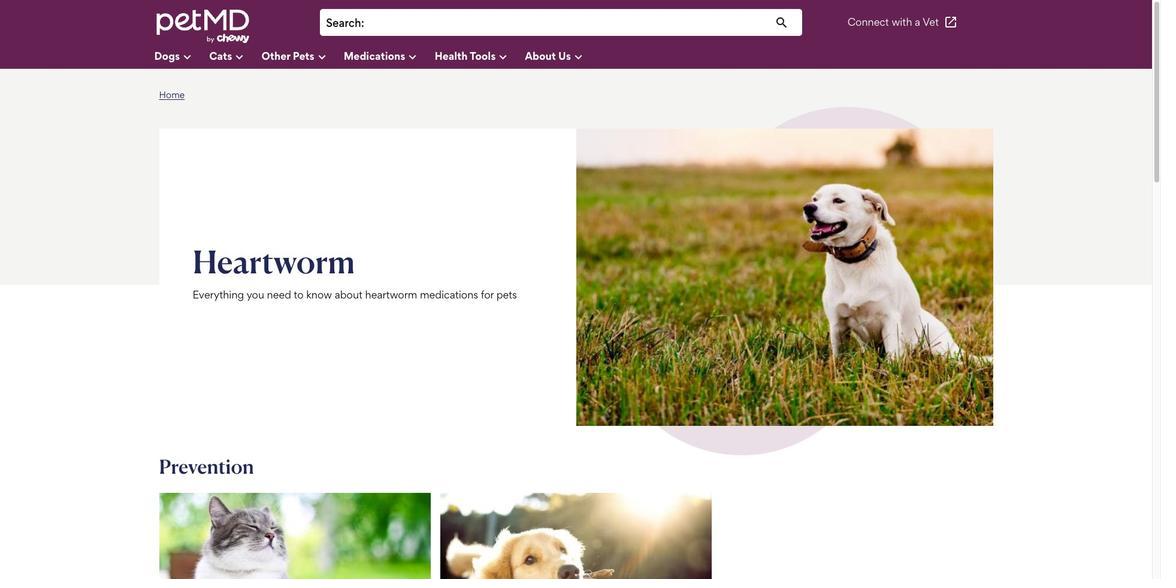 Task type: vqa. For each thing, say whether or not it's contained in the screenshot.
right DVM
no



Task type: locate. For each thing, give the bounding box(es) containing it.
health tools button
[[435, 45, 525, 69]]

dogs button
[[154, 45, 209, 69]]

medications button
[[344, 45, 435, 69]]

for
[[481, 289, 494, 302]]

None text field
[[370, 15, 797, 31]]

connect with a vet
[[848, 16, 939, 28]]

other
[[261, 49, 290, 62]]

about
[[335, 289, 363, 302]]

pets
[[293, 49, 314, 62]]

with
[[892, 16, 912, 28]]

know
[[306, 289, 332, 302]]

tools
[[470, 49, 496, 62]]

home link
[[159, 89, 185, 101]]

health
[[435, 49, 468, 62]]

health tools
[[435, 49, 496, 62]]

medications
[[420, 289, 478, 302]]

white dog sitting in field image
[[576, 129, 993, 427]]

petmd home image
[[154, 8, 250, 45]]

cats button
[[209, 45, 261, 69]]

medications
[[344, 49, 405, 62]]

connect with a vet button
[[848, 8, 958, 37]]



Task type: describe. For each thing, give the bounding box(es) containing it.
heartworm
[[193, 242, 355, 281]]

other pets
[[261, 49, 314, 62]]

us
[[558, 49, 571, 62]]

a
[[915, 16, 920, 28]]

about us button
[[525, 45, 600, 69]]

search
[[326, 16, 361, 30]]

everything
[[193, 289, 244, 302]]

need
[[267, 289, 291, 302]]

:
[[361, 16, 364, 30]]

home
[[159, 89, 185, 101]]

connect
[[848, 16, 889, 28]]

about
[[525, 49, 556, 62]]

you
[[246, 289, 264, 302]]

everything you need to know about heartworm medications for pets
[[193, 289, 517, 302]]

heartworm
[[365, 289, 417, 302]]

vet
[[923, 16, 939, 28]]

to
[[294, 289, 304, 302]]

pets
[[496, 289, 517, 302]]

about us
[[525, 49, 571, 62]]

search :
[[326, 16, 364, 30]]

other pets button
[[261, 45, 344, 69]]

dogs
[[154, 49, 180, 62]]

prevention
[[159, 455, 254, 479]]

cats
[[209, 49, 232, 62]]



